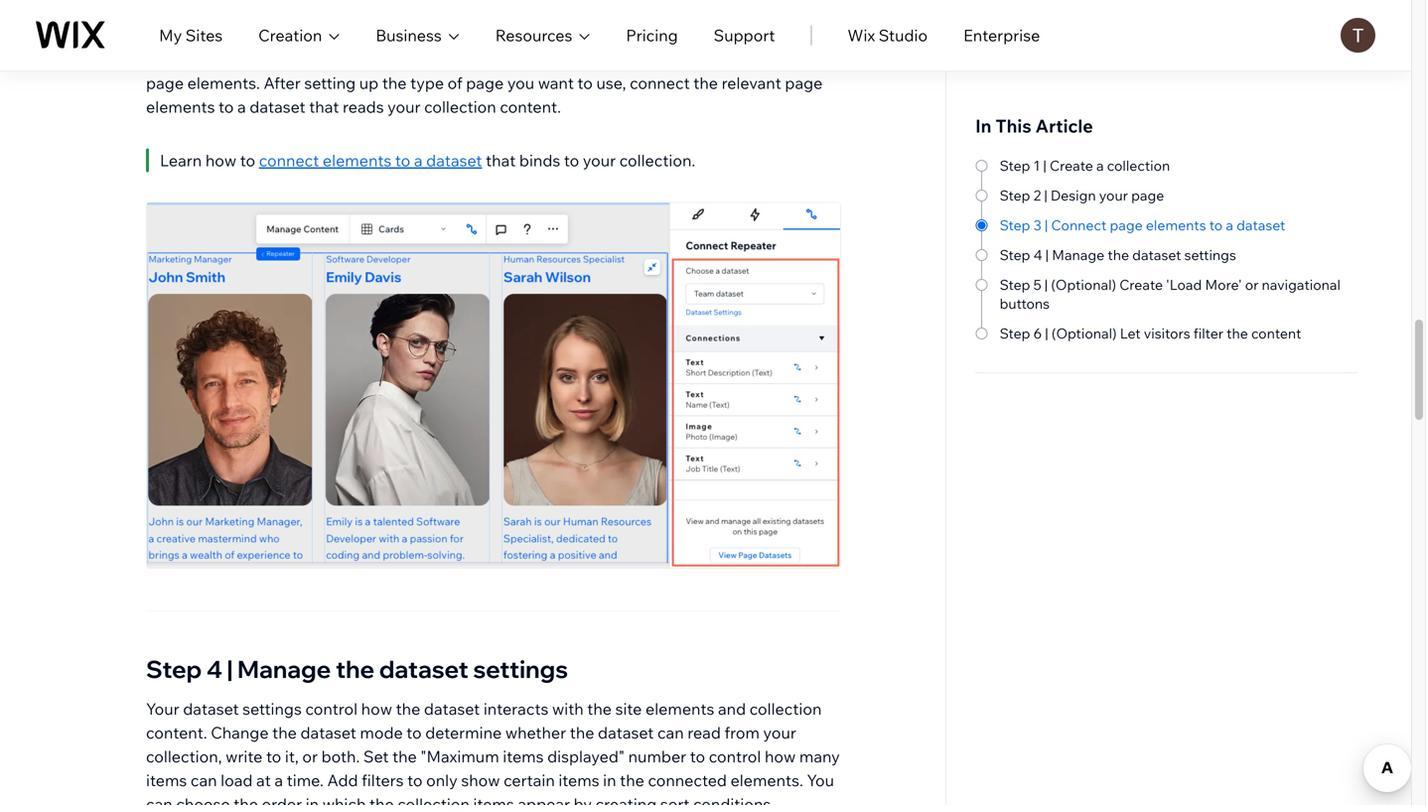 Task type: locate. For each thing, give the bounding box(es) containing it.
1 vertical spatial can
[[191, 771, 217, 791]]

0 horizontal spatial step 4 | manage the dataset settings
[[146, 655, 568, 685]]

certain
[[504, 771, 555, 791]]

0 vertical spatial or
[[1246, 276, 1259, 294]]

1 horizontal spatial or
[[1246, 276, 1259, 294]]

1 horizontal spatial content.
[[500, 97, 561, 117]]

1 vertical spatial control
[[709, 747, 761, 767]]

a down are
[[237, 97, 246, 117]]

of
[[448, 73, 463, 93]]

4 up change
[[207, 655, 223, 685]]

how up mode
[[361, 700, 392, 719]]

0 horizontal spatial can
[[146, 795, 173, 806]]

connect down after
[[259, 150, 319, 170]]

create left 'load
[[1120, 276, 1164, 294]]

(optional) left let on the top
[[1052, 325, 1117, 342]]

items down collection,
[[146, 771, 187, 791]]

control down "from"
[[709, 747, 761, 767]]

design
[[1051, 187, 1097, 204]]

1 horizontal spatial content
[[1252, 325, 1302, 342]]

1 vertical spatial step 4 | manage the dataset settings
[[146, 655, 568, 685]]

0 horizontal spatial 4
[[207, 655, 223, 685]]

in
[[603, 771, 617, 791], [306, 795, 319, 806]]

creation button
[[259, 23, 340, 47]]

1 vertical spatial that
[[309, 97, 339, 117]]

or right "more'"
[[1246, 276, 1259, 294]]

| right 2
[[1045, 187, 1048, 204]]

how right learn
[[206, 150, 237, 170]]

4 up 5
[[1034, 246, 1043, 264]]

this
[[996, 115, 1032, 137]]

| up buttons
[[1046, 246, 1049, 264]]

items down show
[[473, 795, 514, 806]]

step 4 | manage the dataset settings up step 5 | (optional) create 'load more' or navigational buttons
[[1000, 246, 1237, 264]]

connect up behind-
[[236, 4, 336, 34]]

1 vertical spatial 4
[[207, 655, 223, 685]]

2 horizontal spatial settings
[[1185, 246, 1237, 264]]

manage up change
[[238, 655, 331, 685]]

1 horizontal spatial elements.
[[731, 771, 804, 791]]

load
[[221, 771, 253, 791]]

the-
[[336, 49, 366, 69]]

it,
[[285, 747, 299, 767]]

2 vertical spatial that
[[486, 150, 516, 170]]

0 horizontal spatial step 3 | connect page elements to a dataset
[[146, 4, 655, 34]]

can
[[658, 723, 684, 743], [191, 771, 217, 791], [146, 795, 173, 806]]

1 vertical spatial elements.
[[731, 771, 804, 791]]

0 vertical spatial connect
[[630, 73, 690, 93]]

(optional)
[[1052, 276, 1117, 294], [1052, 325, 1117, 342]]

up
[[359, 73, 379, 93]]

my
[[159, 25, 182, 45]]

2 vertical spatial how
[[765, 747, 796, 767]]

settings
[[1185, 246, 1237, 264], [473, 655, 568, 685], [243, 700, 302, 719]]

step 3 | connect page elements to a dataset down 'step 2 | design your page'
[[1000, 217, 1286, 234]]

can left choose
[[146, 795, 173, 806]]

0 horizontal spatial content.
[[146, 723, 207, 743]]

datasets
[[146, 49, 212, 69]]

1 vertical spatial create
[[1120, 276, 1164, 294]]

elements up read
[[646, 700, 715, 719]]

collection up 'step 2 | design your page'
[[1108, 157, 1171, 174]]

more'
[[1206, 276, 1243, 294]]

manage down 'step 2 | design your page'
[[1053, 246, 1105, 264]]

your inside your dataset settings control how the dataset interacts with the site elements and collection content. change the dataset mode to determine whether the dataset can read from your collection, write to it, or both. set the "maximum items displayed" number to control how many items can load at a time. add filters to only show certain items in the connected elements. you can choose the order in which the collection items appear by creating sort conditions.
[[764, 723, 797, 743]]

| inside step 5 | (optional) create 'load more' or navigational buttons
[[1045, 276, 1048, 294]]

support link
[[714, 23, 775, 47]]

items up by
[[559, 771, 600, 791]]

content.
[[500, 97, 561, 117], [146, 723, 207, 743]]

1 horizontal spatial create
[[1120, 276, 1164, 294]]

bind
[[541, 49, 575, 69]]

can up number
[[658, 723, 684, 743]]

mode
[[360, 723, 403, 743]]

elements. up conditions.
[[731, 771, 804, 791]]

or
[[1246, 276, 1259, 294], [302, 747, 318, 767]]

page down datasets
[[146, 73, 184, 93]]

2 vertical spatial settings
[[243, 700, 302, 719]]

wix studio link
[[848, 23, 928, 47]]

|
[[226, 4, 232, 34], [1044, 157, 1047, 174], [1045, 187, 1048, 204], [1045, 217, 1049, 234], [1046, 246, 1049, 264], [1045, 276, 1048, 294], [1046, 325, 1049, 342], [227, 655, 233, 685]]

1 horizontal spatial step 3 | connect page elements to a dataset
[[1000, 217, 1286, 234]]

in down time.
[[306, 795, 319, 806]]

0 horizontal spatial create
[[1050, 157, 1094, 174]]

your right design
[[1100, 187, 1129, 204]]

that up you
[[508, 49, 538, 69]]

displayed"
[[548, 747, 625, 767]]

your up use,
[[578, 49, 611, 69]]

1 horizontal spatial connect
[[630, 73, 690, 93]]

a up bind at the left of the page
[[547, 4, 561, 34]]

that
[[508, 49, 538, 69], [309, 97, 339, 117], [486, 150, 516, 170]]

0 vertical spatial content.
[[500, 97, 561, 117]]

or right it,
[[302, 747, 318, 767]]

elements inside your dataset settings control how the dataset interacts with the site elements and collection content. change the dataset mode to determine whether the dataset can read from your collection, write to it, or both. set the "maximum items displayed" number to control how many items can load at a time. add filters to only show certain items in the connected elements. you can choose the order in which the collection items appear by creating sort conditions.
[[646, 700, 715, 719]]

0 vertical spatial connect
[[236, 4, 336, 34]]

content. down you
[[500, 97, 561, 117]]

1 horizontal spatial 3
[[1034, 217, 1042, 234]]

0 horizontal spatial settings
[[243, 700, 302, 719]]

0 vertical spatial step 4 | manage the dataset settings
[[1000, 246, 1237, 264]]

1 vertical spatial content.
[[146, 723, 207, 743]]

1 vertical spatial manage
[[238, 655, 331, 685]]

settings up "more'"
[[1185, 246, 1237, 264]]

create inside step 5 | (optional) create 'load more' or navigational buttons
[[1120, 276, 1164, 294]]

a inside your dataset settings control how the dataset interacts with the site elements and collection content. change the dataset mode to determine whether the dataset can read from your collection, write to it, or both. set the "maximum items displayed" number to control how many items can load at a time. add filters to only show certain items in the connected elements. you can choose the order in which the collection items appear by creating sort conditions.
[[275, 771, 283, 791]]

your dataset settings control how the dataset interacts with the site elements and collection content. change the dataset mode to determine whether the dataset can read from your collection, write to it, or both. set the "maximum items displayed" number to control how many items can load at a time. add filters to only show certain items in the connected elements. you can choose the order in which the collection items appear by creating sort conditions.
[[146, 700, 840, 806]]

create
[[1050, 157, 1094, 174], [1120, 276, 1164, 294]]

content down navigational
[[1252, 325, 1302, 342]]

learn how to connect elements to a dataset that binds to your collection.
[[160, 150, 699, 170]]

0 horizontal spatial 3
[[207, 4, 221, 34]]

1 horizontal spatial step 4 | manage the dataset settings
[[1000, 246, 1237, 264]]

0 horizontal spatial elements.
[[187, 73, 260, 93]]

my sites link
[[159, 23, 223, 47]]

both.
[[322, 747, 360, 767]]

0 vertical spatial settings
[[1185, 246, 1237, 264]]

enterprise
[[964, 25, 1041, 45]]

to up "more'"
[[1210, 217, 1223, 234]]

that down setting
[[309, 97, 339, 117]]

1 vertical spatial settings
[[473, 655, 568, 685]]

(optional) right 5
[[1052, 276, 1117, 294]]

0 vertical spatial in
[[603, 771, 617, 791]]

connect
[[236, 4, 336, 34], [1052, 217, 1107, 234]]

0 horizontal spatial manage
[[238, 655, 331, 685]]

step inside step 5 | (optional) create 'load more' or navigational buttons
[[1000, 276, 1031, 294]]

0 vertical spatial step 3 | connect page elements to a dataset
[[146, 4, 655, 34]]

learn
[[160, 150, 202, 170]]

elements
[[404, 4, 513, 34], [146, 97, 215, 117], [323, 150, 392, 170], [1146, 217, 1207, 234], [646, 700, 715, 719]]

1 vertical spatial connect
[[1052, 217, 1107, 234]]

your right "from"
[[764, 723, 797, 743]]

0 vertical spatial (optional)
[[1052, 276, 1117, 294]]

change
[[211, 723, 269, 743]]

(optional) inside step 5 | (optional) create 'load more' or navigational buttons
[[1052, 276, 1117, 294]]

1 horizontal spatial 4
[[1034, 246, 1043, 264]]

only
[[426, 771, 458, 791]]

3 down 2
[[1034, 217, 1042, 234]]

page right relevant
[[785, 73, 823, 93]]

step
[[146, 4, 202, 34], [1000, 157, 1031, 174], [1000, 187, 1031, 204], [1000, 217, 1031, 234], [1000, 246, 1031, 264], [1000, 276, 1031, 294], [1000, 325, 1031, 342], [146, 655, 202, 685]]

2 (optional) from the top
[[1052, 325, 1117, 342]]

0 vertical spatial control
[[305, 700, 358, 719]]

to left only
[[408, 771, 423, 791]]

create up design
[[1050, 157, 1094, 174]]

scenes
[[366, 49, 417, 69]]

many
[[800, 747, 840, 767]]

0 horizontal spatial connect
[[259, 150, 319, 170]]

1 (optional) from the top
[[1052, 276, 1117, 294]]

wix
[[848, 25, 876, 45]]

elements. down are
[[187, 73, 260, 93]]

page down 'step 2 | design your page'
[[1110, 217, 1143, 234]]

to right binds
[[564, 150, 580, 170]]

content down support link
[[691, 49, 748, 69]]

connect down 'step 2 | design your page'
[[1052, 217, 1107, 234]]

elements down datasets
[[146, 97, 215, 117]]

datasets are your behind-the-scenes connectors that bind your collection content to your page elements. after setting up the type of page you want to use, connect the relevant page elements to a dataset that reads your collection content.
[[146, 49, 823, 117]]

a inside datasets are your behind-the-scenes connectors that bind your collection content to your page elements. after setting up the type of page you want to use, connect the relevant page elements to a dataset that reads your collection content.
[[237, 97, 246, 117]]

dataset
[[565, 4, 655, 34], [250, 97, 306, 117], [426, 150, 482, 170], [1237, 217, 1286, 234], [1133, 246, 1182, 264], [379, 655, 469, 685], [183, 700, 239, 719], [424, 700, 480, 719], [301, 723, 356, 743], [598, 723, 654, 743]]

3
[[207, 4, 221, 34], [1034, 217, 1042, 234]]

that left binds
[[486, 150, 516, 170]]

elements inside datasets are your behind-the-scenes connectors that bind your collection content to your page elements. after setting up the type of page you want to use, connect the relevant page elements to a dataset that reads your collection content.
[[146, 97, 215, 117]]

in
[[976, 115, 992, 137]]

your
[[146, 700, 179, 719]]

1 vertical spatial content
[[1252, 325, 1302, 342]]

connect down pricing 'link'
[[630, 73, 690, 93]]

| right 1
[[1044, 157, 1047, 174]]

your
[[242, 49, 276, 69], [578, 49, 611, 69], [770, 49, 803, 69], [388, 97, 421, 117], [583, 150, 616, 170], [1100, 187, 1129, 204], [764, 723, 797, 743]]

how
[[206, 150, 237, 170], [361, 700, 392, 719], [765, 747, 796, 767]]

0 vertical spatial can
[[658, 723, 684, 743]]

collection up "from"
[[750, 700, 822, 719]]

content. up collection,
[[146, 723, 207, 743]]

step 3 | connect page elements to a dataset up scenes
[[146, 4, 655, 34]]

content
[[691, 49, 748, 69], [1252, 325, 1302, 342]]

filters
[[362, 771, 404, 791]]

or inside your dataset settings control how the dataset interacts with the site elements and collection content. change the dataset mode to determine whether the dataset can read from your collection, write to it, or both. set the "maximum items displayed" number to control how many items can load at a time. add filters to only show certain items in the connected elements. you can choose the order in which the collection items appear by creating sort conditions.
[[302, 747, 318, 767]]

business
[[376, 25, 442, 45]]

with
[[552, 700, 584, 719]]

3 up are
[[207, 4, 221, 34]]

0 horizontal spatial content
[[691, 49, 748, 69]]

in this article
[[976, 115, 1094, 137]]

after
[[264, 73, 301, 93]]

| right 5
[[1045, 276, 1048, 294]]

5
[[1034, 276, 1042, 294]]

elements.
[[187, 73, 260, 93], [731, 771, 804, 791]]

to left it,
[[266, 747, 281, 767]]

control up both. in the bottom of the page
[[305, 700, 358, 719]]

elements. inside datasets are your behind-the-scenes connectors that bind your collection content to your page elements. after setting up the type of page you want to use, connect the relevant page elements to a dataset that reads your collection content.
[[187, 73, 260, 93]]

number
[[629, 747, 687, 767]]

0 vertical spatial elements.
[[187, 73, 260, 93]]

settings inside your dataset settings control how the dataset interacts with the site elements and collection content. change the dataset mode to determine whether the dataset can read from your collection, write to it, or both. set the "maximum items displayed" number to control how many items can load at a time. add filters to only show certain items in the connected elements. you can choose the order in which the collection items appear by creating sort conditions.
[[243, 700, 302, 719]]

2 horizontal spatial how
[[765, 747, 796, 767]]

your right are
[[242, 49, 276, 69]]

collection,
[[146, 747, 222, 767]]

my sites
[[159, 25, 223, 45]]

settings up change
[[243, 700, 302, 719]]

set
[[364, 747, 389, 767]]

0 horizontal spatial or
[[302, 747, 318, 767]]

0 horizontal spatial connect
[[236, 4, 336, 34]]

in up creating
[[603, 771, 617, 791]]

settings up interacts
[[473, 655, 568, 685]]

1 vertical spatial or
[[302, 747, 318, 767]]

resources button
[[496, 23, 591, 47]]

the
[[382, 73, 407, 93], [694, 73, 718, 93], [1108, 246, 1130, 264], [1227, 325, 1249, 342], [336, 655, 375, 685], [396, 700, 421, 719], [588, 700, 612, 719], [272, 723, 297, 743], [570, 723, 595, 743], [393, 747, 417, 767], [620, 771, 645, 791], [234, 795, 258, 806], [370, 795, 394, 806]]

1 vertical spatial in
[[306, 795, 319, 806]]

navigational
[[1262, 276, 1341, 294]]

to right learn
[[240, 150, 255, 170]]

or inside step 5 | (optional) create 'load more' or navigational buttons
[[1246, 276, 1259, 294]]

0 horizontal spatial how
[[206, 150, 237, 170]]

0 vertical spatial manage
[[1053, 246, 1105, 264]]

how left many
[[765, 747, 796, 767]]

to down read
[[690, 747, 706, 767]]

read
[[688, 723, 721, 743]]

connect
[[630, 73, 690, 93], [259, 150, 319, 170]]

1 vertical spatial how
[[361, 700, 392, 719]]

1 horizontal spatial manage
[[1053, 246, 1105, 264]]

1 vertical spatial (optional)
[[1052, 325, 1117, 342]]

pricing
[[626, 25, 678, 45]]

4
[[1034, 246, 1043, 264], [207, 655, 223, 685]]

sites
[[186, 25, 223, 45]]

connect inside datasets are your behind-the-scenes connectors that bind your collection content to your page elements. after setting up the type of page you want to use, connect the relevant page elements to a dataset that reads your collection content.
[[630, 73, 690, 93]]

2
[[1034, 187, 1041, 204]]

creating
[[596, 795, 657, 806]]

can up choose
[[191, 771, 217, 791]]

content. inside datasets are your behind-the-scenes connectors that bind your collection content to your page elements. after setting up the type of page you want to use, connect the relevant page elements to a dataset that reads your collection content.
[[500, 97, 561, 117]]

1 vertical spatial 3
[[1034, 217, 1042, 234]]

1 vertical spatial step 3 | connect page elements to a dataset
[[1000, 217, 1286, 234]]

to up relevant
[[751, 49, 767, 69]]

0 vertical spatial content
[[691, 49, 748, 69]]

a right at
[[275, 771, 283, 791]]

step 4 | manage the dataset settings up mode
[[146, 655, 568, 685]]



Task type: vqa. For each thing, say whether or not it's contained in the screenshot.
'elements.' in the Datasets are your behind-the-scenes connectors that bind your collection content to your page elements. After setting up the type of page you want to use, connect the relevant page elements to a dataset that reads your collection content.
yes



Task type: describe. For each thing, give the bounding box(es) containing it.
creation
[[259, 25, 322, 45]]

at
[[256, 771, 271, 791]]

connected
[[648, 771, 727, 791]]

pricing link
[[626, 23, 678, 47]]

add
[[327, 771, 358, 791]]

want
[[538, 73, 574, 93]]

behind-
[[279, 49, 336, 69]]

which
[[323, 795, 366, 806]]

1 horizontal spatial how
[[361, 700, 392, 719]]

to up bind at the left of the page
[[517, 4, 542, 34]]

type
[[410, 73, 444, 93]]

0 vertical spatial how
[[206, 150, 237, 170]]

'load
[[1167, 276, 1203, 294]]

appear
[[518, 795, 570, 806]]

article
[[1036, 115, 1094, 137]]

are
[[215, 49, 239, 69]]

let
[[1121, 325, 1141, 342]]

2 vertical spatial can
[[146, 795, 173, 806]]

whether
[[506, 723, 567, 743]]

| up change
[[227, 655, 233, 685]]

0 horizontal spatial control
[[305, 700, 358, 719]]

binds
[[520, 150, 561, 170]]

1 horizontal spatial connect
[[1052, 217, 1107, 234]]

sort
[[661, 795, 690, 806]]

relevant
[[722, 73, 782, 93]]

profile image image
[[1341, 18, 1376, 53]]

elements down the reads
[[323, 150, 392, 170]]

collection down pricing 'link'
[[615, 49, 687, 69]]

buttons
[[1000, 295, 1050, 312]]

wix studio
[[848, 25, 928, 45]]

site
[[616, 700, 642, 719]]

to left use,
[[578, 73, 593, 93]]

enterprise link
[[964, 23, 1041, 47]]

elements up 'load
[[1146, 217, 1207, 234]]

0 vertical spatial 4
[[1034, 246, 1043, 264]]

use,
[[597, 73, 626, 93]]

collection down of
[[424, 97, 497, 117]]

1 horizontal spatial can
[[191, 771, 217, 791]]

1 vertical spatial connect
[[259, 150, 319, 170]]

reads
[[343, 97, 384, 117]]

step 6 | (optional) let visitors filter the content
[[1000, 325, 1302, 342]]

to down are
[[219, 97, 234, 117]]

0 vertical spatial that
[[508, 49, 538, 69]]

collection down only
[[398, 795, 470, 806]]

collection.
[[620, 150, 696, 170]]

a up 'step 2 | design your page'
[[1097, 157, 1104, 174]]

you
[[508, 73, 535, 93]]

to right mode
[[407, 723, 422, 743]]

content inside datasets are your behind-the-scenes connectors that bind your collection content to your page elements. after setting up the type of page you want to use, connect the relevant page elements to a dataset that reads your collection content.
[[691, 49, 748, 69]]

show
[[461, 771, 500, 791]]

filter
[[1194, 325, 1224, 342]]

0 vertical spatial 3
[[207, 4, 221, 34]]

visitors
[[1144, 325, 1191, 342]]

page right of
[[466, 73, 504, 93]]

page up the-
[[341, 4, 400, 34]]

determine
[[426, 723, 502, 743]]

choose
[[176, 795, 230, 806]]

write
[[226, 747, 263, 767]]

support
[[714, 25, 775, 45]]

0 vertical spatial create
[[1050, 157, 1094, 174]]

connectors
[[421, 49, 504, 69]]

| down 'step 2 | design your page'
[[1045, 217, 1049, 234]]

business button
[[376, 23, 460, 47]]

6
[[1034, 325, 1042, 342]]

dataset inside datasets are your behind-the-scenes connectors that bind your collection content to your page elements. after setting up the type of page you want to use, connect the relevant page elements to a dataset that reads your collection content.
[[250, 97, 306, 117]]

to down type
[[395, 150, 411, 170]]

your up relevant
[[770, 49, 803, 69]]

step 2 | design your page
[[1000, 187, 1165, 204]]

a up "more'"
[[1226, 217, 1234, 234]]

a down type
[[414, 150, 423, 170]]

1 horizontal spatial in
[[603, 771, 617, 791]]

your left collection.
[[583, 150, 616, 170]]

by
[[574, 795, 592, 806]]

1 horizontal spatial settings
[[473, 655, 568, 685]]

elements up connectors
[[404, 4, 513, 34]]

conditions.
[[694, 795, 775, 806]]

"maximum
[[421, 747, 499, 767]]

| right 6
[[1046, 325, 1049, 342]]

page down step 1 | create a collection
[[1132, 187, 1165, 204]]

you
[[807, 771, 835, 791]]

setting
[[304, 73, 356, 93]]

from
[[725, 723, 760, 743]]

step 1 | create a collection
[[1000, 157, 1171, 174]]

resources
[[496, 25, 573, 45]]

elements. inside your dataset settings control how the dataset interacts with the site elements and collection content. change the dataset mode to determine whether the dataset can read from your collection, write to it, or both. set the "maximum items displayed" number to control how many items can load at a time. add filters to only show certain items in the connected elements. you can choose the order in which the collection items appear by creating sort conditions.
[[731, 771, 804, 791]]

connect elements to a dataset link
[[259, 150, 482, 170]]

1 horizontal spatial control
[[709, 747, 761, 767]]

(optional) for let
[[1052, 325, 1117, 342]]

(optional) for create
[[1052, 276, 1117, 294]]

time.
[[287, 771, 324, 791]]

| right sites
[[226, 4, 232, 34]]

and
[[718, 700, 746, 719]]

studio
[[879, 25, 928, 45]]

interacts
[[484, 700, 549, 719]]

0 horizontal spatial in
[[306, 795, 319, 806]]

your down type
[[388, 97, 421, 117]]

step 5 | (optional) create 'load more' or navigational buttons
[[1000, 276, 1341, 312]]

order
[[262, 795, 302, 806]]

2 horizontal spatial can
[[658, 723, 684, 743]]

1
[[1034, 157, 1041, 174]]

content. inside your dataset settings control how the dataset interacts with the site elements and collection content. change the dataset mode to determine whether the dataset can read from your collection, write to it, or both. set the "maximum items displayed" number to control how many items can load at a time. add filters to only show certain items in the connected elements. you can choose the order in which the collection items appear by creating sort conditions.
[[146, 723, 207, 743]]

items up certain
[[503, 747, 544, 767]]



